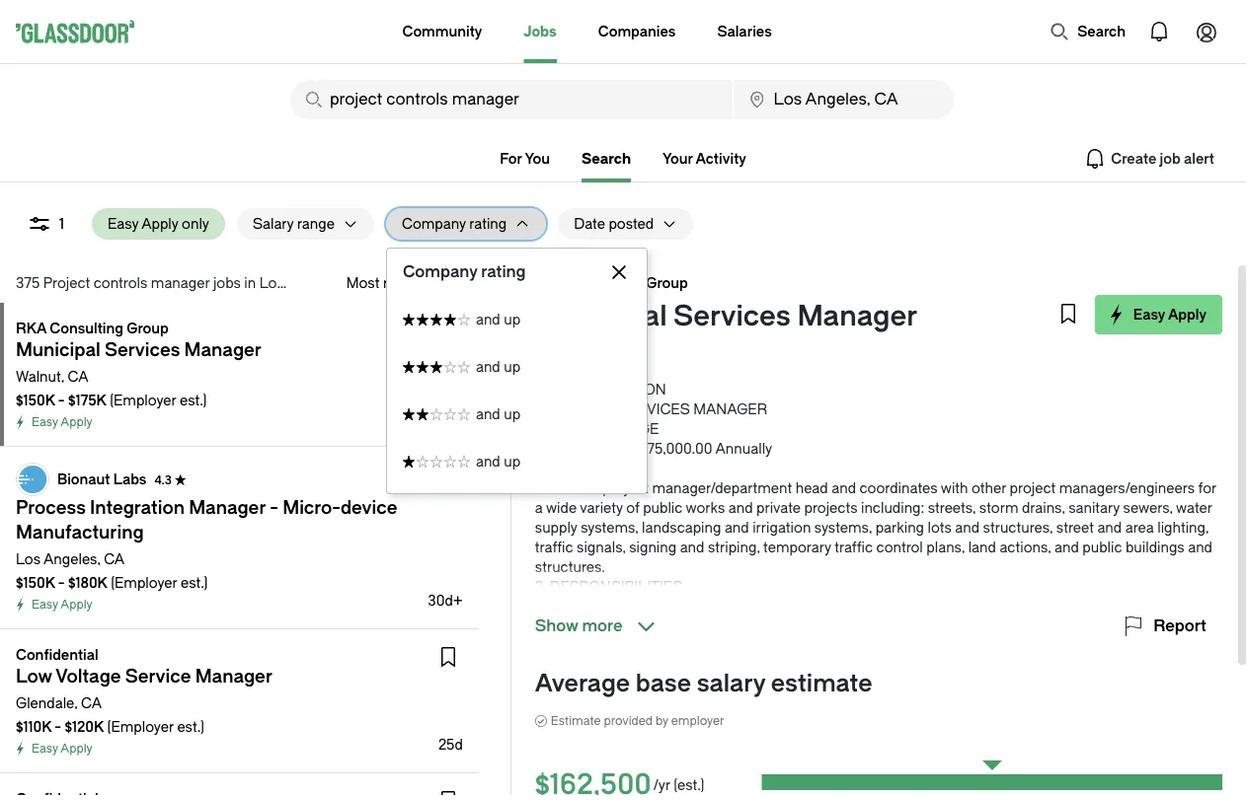 Task type: locate. For each thing, give the bounding box(es) containing it.
group inside jobs list element
[[127, 320, 169, 337]]

average base salary estimate
[[535, 671, 873, 698]]

1 vertical spatial $150k
[[16, 575, 55, 592]]

1 vertical spatial 30d+
[[428, 593, 463, 609]]

for you
[[500, 151, 550, 167]]

1 horizontal spatial search
[[1078, 23, 1126, 39]]

0 horizontal spatial consulting
[[50, 320, 123, 337]]

2.
[[535, 461, 547, 477]]

consulting up municipal
[[569, 275, 643, 291]]

services
[[673, 300, 791, 333]]

job
[[535, 382, 564, 398]]

0 horizontal spatial los
[[16, 552, 41, 568]]

25d
[[438, 737, 463, 753]]

2 30d+ from the top
[[428, 593, 463, 609]]

1 and up from the top
[[476, 312, 521, 328]]

group down controls
[[127, 320, 169, 337]]

1 none field from the left
[[290, 80, 732, 119]]

date posted button
[[558, 208, 654, 240]]

375 project controls manager jobs in los angeles, ca
[[16, 275, 368, 291]]

responsibilities
[[550, 579, 683, 595]]

easy
[[108, 216, 138, 232], [1133, 307, 1165, 323], [32, 416, 58, 430], [32, 598, 58, 612], [32, 743, 58, 756]]

manager
[[797, 300, 917, 333]]

other
[[972, 480, 1006, 497]]

- for confidential
[[55, 719, 61, 736]]

systems, down projects
[[814, 520, 872, 536]]

3 and up button from the top
[[387, 391, 647, 438]]

ca inside 'glendale, ca $110k - $120k (employer est.)'
[[81, 696, 102, 712]]

apply for glendale, ca $110k - $120k (employer est.)
[[61, 743, 93, 756]]

salary
[[546, 421, 604, 437]]

angeles, up $180k
[[43, 552, 100, 568]]

$150k
[[16, 393, 55, 409], [16, 575, 55, 592]]

1 horizontal spatial consulting
[[569, 275, 643, 291]]

rka up municipal
[[535, 275, 566, 291]]

0 horizontal spatial project
[[603, 480, 649, 497]]

and
[[476, 312, 500, 328], [476, 359, 500, 375], [476, 406, 500, 423], [476, 454, 500, 470], [832, 480, 856, 497], [729, 500, 753, 516], [725, 520, 749, 536], [955, 520, 980, 536], [1097, 520, 1122, 536], [680, 540, 705, 556], [1055, 540, 1079, 556], [1188, 540, 1213, 556]]

(employer right $120k at bottom left
[[107, 719, 174, 736]]

description
[[568, 382, 666, 398], [550, 461, 648, 477]]

with
[[941, 480, 968, 497]]

1 horizontal spatial public
[[1083, 540, 1122, 556]]

est.) inside walnut, ca $150k - $175k (employer est.)
[[180, 393, 207, 409]]

rating down company rating popup button
[[481, 263, 526, 281]]

description up services
[[568, 382, 666, 398]]

0 horizontal spatial angeles,
[[43, 552, 100, 568]]

(employer inside 'glendale, ca $110k - $120k (employer est.)'
[[107, 719, 174, 736]]

rka down 375
[[16, 320, 46, 337]]

ca left relevant
[[347, 275, 368, 291]]

jobs
[[524, 23, 557, 39]]

1 vertical spatial los
[[16, 552, 41, 568]]

traffic down supply
[[535, 540, 573, 556]]

easy apply for glendale, ca $110k - $120k (employer est.)
[[32, 743, 93, 756]]

easy apply inside button
[[1133, 307, 1207, 323]]

- left $180k
[[58, 575, 65, 592]]

0 horizontal spatial none field
[[290, 80, 732, 119]]

0 vertical spatial description
[[568, 382, 666, 398]]

rka inside 'rka consulting group municipal services manager'
[[535, 275, 566, 291]]

close dropdown image
[[607, 261, 631, 284]]

1 vertical spatial public
[[1083, 540, 1122, 556]]

report
[[1154, 618, 1207, 636]]

in
[[244, 275, 256, 291]]

walnut, ca $150k - $175k (employer est.)
[[16, 369, 207, 409]]

consulting inside 'rka consulting group municipal services manager'
[[569, 275, 643, 291]]

1 vertical spatial -
[[58, 575, 65, 592]]

los
[[259, 275, 284, 291], [16, 552, 41, 568]]

- inside los angeles, ca $150k - $180k (employer est.)
[[58, 575, 65, 592]]

ca up $175k
[[68, 369, 88, 385]]

jobs list element
[[0, 303, 491, 796]]

0 vertical spatial angeles,
[[287, 275, 344, 291]]

0 vertical spatial -
[[58, 393, 65, 409]]

easy apply
[[1133, 307, 1207, 323], [32, 416, 93, 430], [32, 598, 93, 612], [32, 743, 93, 756]]

community
[[402, 23, 482, 39]]

2 and up button from the top
[[387, 344, 647, 391]]

(est.)
[[674, 778, 705, 794]]

estimate
[[771, 671, 873, 698]]

1 vertical spatial est.)
[[181, 575, 208, 592]]

salary
[[253, 216, 294, 232]]

0 vertical spatial rating
[[469, 216, 507, 232]]

1 horizontal spatial project
[[1010, 480, 1056, 497]]

head
[[796, 480, 828, 497]]

plans,
[[927, 540, 965, 556]]

public up the landscaping
[[643, 500, 683, 516]]

salaries link
[[717, 0, 772, 63]]

rka for rka consulting group
[[16, 320, 46, 337]]

and up button up 1.
[[387, 344, 647, 391]]

est.) inside los angeles, ca $150k - $180k (employer est.)
[[181, 575, 208, 592]]

1 horizontal spatial group
[[646, 275, 688, 291]]

$150k left $180k
[[16, 575, 55, 592]]

los inside los angeles, ca $150k - $180k (employer est.)
[[16, 552, 41, 568]]

(employer right $180k
[[111, 575, 177, 592]]

ca
[[347, 275, 368, 291], [68, 369, 88, 385], [104, 552, 125, 568], [81, 696, 102, 712]]

$150k inside walnut, ca $150k - $175k (employer est.)
[[16, 393, 55, 409]]

salary range button
[[237, 208, 335, 240]]

- left $175k
[[58, 393, 65, 409]]

and up button up 2.
[[387, 391, 647, 438]]

angeles, left most
[[287, 275, 344, 291]]

controls
[[94, 275, 147, 291]]

est.)
[[180, 393, 207, 409], [181, 575, 208, 592], [177, 719, 204, 736]]

water
[[1176, 500, 1212, 516]]

1 horizontal spatial systems,
[[814, 520, 872, 536]]

systems, down the variety
[[581, 520, 638, 536]]

est.) inside 'glendale, ca $110k - $120k (employer est.)'
[[177, 719, 204, 736]]

your
[[663, 151, 693, 167]]

up
[[504, 312, 521, 328], [504, 359, 521, 375], [504, 406, 521, 423], [504, 454, 521, 470]]

0 vertical spatial 30d+
[[428, 410, 463, 427]]

public down street at the bottom of page
[[1083, 540, 1122, 556]]

2 traffic from the left
[[835, 540, 873, 556]]

easy for walnut, ca $150k - $175k (employer est.)
[[32, 416, 58, 430]]

$150k inside los angeles, ca $150k - $180k (employer est.)
[[16, 575, 55, 592]]

group inside 'rka consulting group municipal services manager'
[[646, 275, 688, 291]]

group for rka consulting group
[[127, 320, 169, 337]]

company up relevant
[[402, 216, 466, 232]]

2 $150k from the top
[[16, 575, 55, 592]]

$150,000.00
[[535, 441, 613, 457]]

public
[[643, 500, 683, 516], [1083, 540, 1122, 556]]

parking
[[876, 520, 924, 536]]

0 horizontal spatial group
[[127, 320, 169, 337]]

company down company rating popup button
[[403, 263, 477, 281]]

1 vertical spatial (employer
[[111, 575, 177, 592]]

1 30d+ from the top
[[428, 410, 463, 427]]

1 vertical spatial rka
[[16, 320, 46, 337]]

company rating down company rating popup button
[[403, 263, 526, 281]]

los down bionaut labs logo
[[16, 552, 41, 568]]

1 $150k from the top
[[16, 393, 55, 409]]

signals,
[[577, 540, 626, 556]]

consulting inside jobs list element
[[50, 320, 123, 337]]

easy for glendale, ca $110k - $120k (employer est.)
[[32, 743, 58, 756]]

traffic down projects
[[835, 540, 873, 556]]

(employer inside walnut, ca $150k - $175k (employer est.)
[[110, 393, 176, 409]]

company rating up relevant
[[402, 216, 507, 232]]

land
[[968, 540, 996, 556]]

street
[[1056, 520, 1094, 536]]

3 up from the top
[[504, 406, 521, 423]]

1 up from the top
[[504, 312, 521, 328]]

rka inside jobs list element
[[16, 320, 46, 337]]

project
[[603, 480, 649, 497], [1010, 480, 1056, 497]]

1 horizontal spatial los
[[259, 275, 284, 291]]

structures,
[[983, 520, 1053, 536]]

apply
[[141, 216, 178, 232], [1168, 307, 1207, 323], [61, 416, 93, 430], [61, 598, 93, 612], [61, 743, 93, 756]]

30d+
[[428, 410, 463, 427], [428, 593, 463, 609]]

0 horizontal spatial traffic
[[535, 540, 573, 556]]

rating down for
[[469, 216, 507, 232]]

company rating button
[[386, 208, 507, 240]]

company inside popup button
[[402, 216, 466, 232]]

0 vertical spatial (employer
[[110, 393, 176, 409]]

30d+ left 1.
[[428, 410, 463, 427]]

1
[[59, 216, 64, 232]]

Search keyword field
[[290, 80, 732, 119]]

manager
[[693, 401, 767, 418]]

1 vertical spatial rating
[[481, 263, 526, 281]]

temporary
[[763, 540, 831, 556]]

activity
[[696, 151, 746, 167]]

and up button up job
[[387, 296, 647, 344]]

labs
[[113, 471, 147, 488]]

2 project from the left
[[1010, 480, 1056, 497]]

0 horizontal spatial public
[[643, 500, 683, 516]]

0 vertical spatial public
[[643, 500, 683, 516]]

most
[[346, 275, 380, 291]]

1 vertical spatial consulting
[[50, 320, 123, 337]]

0 horizontal spatial systems,
[[581, 520, 638, 536]]

los angeles, ca $150k - $180k (employer est.)
[[16, 552, 208, 592]]

and up button down 1.
[[387, 438, 647, 486]]

0 vertical spatial company rating
[[402, 216, 507, 232]]

None field
[[290, 80, 732, 119], [734, 80, 954, 119]]

ca inside los angeles, ca $150k - $180k (employer est.)
[[104, 552, 125, 568]]

4 up from the top
[[504, 454, 521, 470]]

0 vertical spatial rka
[[535, 275, 566, 291]]

$150k down walnut,
[[16, 393, 55, 409]]

0 horizontal spatial rka
[[16, 320, 46, 337]]

2 up from the top
[[504, 359, 521, 375]]

group right close dropdown icon
[[646, 275, 688, 291]]

2 vertical spatial -
[[55, 719, 61, 736]]

streets,
[[928, 500, 976, 516]]

0 vertical spatial est.)
[[180, 393, 207, 409]]

0 vertical spatial company
[[402, 216, 466, 232]]

walnut,
[[16, 369, 64, 385]]

salary range
[[253, 216, 335, 232]]

2 vertical spatial est.)
[[177, 719, 204, 736]]

1 traffic from the left
[[535, 540, 573, 556]]

company
[[402, 216, 466, 232], [403, 263, 477, 281]]

buildings
[[1126, 540, 1185, 556]]

1 vertical spatial group
[[127, 320, 169, 337]]

project up of
[[603, 480, 649, 497]]

4 and up from the top
[[476, 454, 521, 470]]

30d+ left 3.
[[428, 593, 463, 609]]

1 horizontal spatial none field
[[734, 80, 954, 119]]

show
[[535, 618, 578, 636]]

2 vertical spatial (employer
[[107, 719, 174, 736]]

services
[[618, 401, 690, 418]]

project up drains,
[[1010, 480, 1056, 497]]

los right in
[[259, 275, 284, 291]]

control
[[876, 540, 923, 556]]

0 horizontal spatial search
[[582, 151, 631, 167]]

1 vertical spatial description
[[550, 461, 648, 477]]

1 horizontal spatial rka
[[535, 275, 566, 291]]

-
[[58, 393, 65, 409], [58, 575, 65, 592], [55, 719, 61, 736]]

project
[[43, 275, 90, 291]]

(employer right $175k
[[110, 393, 176, 409]]

ca up $120k at bottom left
[[81, 696, 102, 712]]

none field search location
[[734, 80, 954, 119]]

angeles,
[[287, 275, 344, 291], [43, 552, 100, 568]]

- right $110k on the left of the page
[[55, 719, 61, 736]]

salaries
[[717, 23, 772, 39]]

2 none field from the left
[[734, 80, 954, 119]]

1 vertical spatial angeles,
[[43, 552, 100, 568]]

- inside walnut, ca $150k - $175k (employer est.)
[[58, 393, 65, 409]]

description up the as
[[550, 461, 648, 477]]

companies link
[[598, 0, 676, 63]]

- inside 'glendale, ca $110k - $120k (employer est.)'
[[55, 719, 61, 736]]

lots
[[928, 520, 952, 536]]

1 horizontal spatial traffic
[[835, 540, 873, 556]]

managers/engineers
[[1059, 480, 1195, 497]]

consulting down the project
[[50, 320, 123, 337]]

0 vertical spatial consulting
[[569, 275, 643, 291]]

you
[[525, 151, 550, 167]]

sanitary
[[1069, 500, 1120, 516]]

estimate
[[551, 715, 601, 729]]

ca up $180k
[[104, 552, 125, 568]]

0 vertical spatial group
[[646, 275, 688, 291]]

0 vertical spatial $150k
[[16, 393, 55, 409]]

0 vertical spatial search
[[1078, 23, 1126, 39]]



Task type: vqa. For each thing, say whether or not it's contained in the screenshot.
"professionals"
no



Task type: describe. For each thing, give the bounding box(es) containing it.
$120k
[[65, 719, 104, 736]]

easy apply for walnut, ca $150k - $175k (employer est.)
[[32, 416, 93, 430]]

easy apply only
[[108, 216, 209, 232]]

landscaping
[[642, 520, 721, 536]]

easy apply only button
[[92, 208, 225, 240]]

30d+ for walnut, ca $150k - $175k (employer est.)
[[428, 410, 463, 427]]

relevant
[[383, 275, 435, 291]]

bionaut labs logo image
[[17, 464, 48, 496]]

search inside button
[[1078, 23, 1126, 39]]

jobs
[[213, 275, 241, 291]]

apply for walnut, ca $150k - $175k (employer est.)
[[61, 416, 93, 430]]

most relevant button
[[331, 268, 435, 299]]

angeles, inside los angeles, ca $150k - $180k (employer est.)
[[43, 552, 100, 568]]

easy apply for los angeles, ca $150k - $180k (employer est.)
[[32, 598, 93, 612]]

by
[[656, 715, 668, 729]]

company rating list box
[[387, 296, 647, 486]]

- for rka consulting group
[[58, 393, 65, 409]]

none field search keyword
[[290, 80, 732, 119]]

up for first and up button from the top
[[504, 312, 521, 328]]

range
[[608, 421, 659, 437]]

estimate provided by employer
[[551, 715, 724, 729]]

4 and up button from the top
[[387, 438, 647, 486]]

show more button
[[535, 615, 658, 639]]

a
[[535, 500, 543, 516]]

2 systems, from the left
[[814, 520, 872, 536]]

1 vertical spatial company rating
[[403, 263, 526, 281]]

3 and up from the top
[[476, 406, 521, 423]]

1 horizontal spatial angeles,
[[287, 275, 344, 291]]

/yr (est.)
[[654, 778, 705, 794]]

1 vertical spatial search
[[582, 151, 631, 167]]

rating inside popup button
[[469, 216, 507, 232]]

for
[[500, 151, 522, 167]]

employer
[[671, 715, 724, 729]]

/yr
[[654, 778, 670, 794]]

lighting,
[[1158, 520, 1209, 536]]

for you link
[[500, 151, 550, 167]]

company rating inside popup button
[[402, 216, 507, 232]]

provided
[[604, 715, 653, 729]]

serves
[[535, 480, 581, 497]]

Search location field
[[734, 80, 954, 119]]

est.) for walnut, ca $150k - $175k (employer est.)
[[180, 393, 207, 409]]

only
[[182, 216, 209, 232]]

jobs link
[[524, 0, 557, 63]]

bionaut
[[57, 471, 110, 488]]

wide
[[546, 500, 577, 516]]

0 vertical spatial los
[[259, 275, 284, 291]]

easy for los angeles, ca $150k - $180k (employer est.)
[[32, 598, 58, 612]]

confidential
[[16, 647, 98, 664]]

to
[[616, 441, 632, 457]]

search link
[[582, 151, 631, 183]]

group for rka consulting group municipal services manager
[[646, 275, 688, 291]]

glendale,
[[16, 696, 78, 712]]

1.
[[535, 421, 543, 437]]

(employer for rka consulting group
[[110, 393, 176, 409]]

(employer for confidential
[[107, 719, 174, 736]]

3.
[[535, 579, 547, 595]]

1 project from the left
[[603, 480, 649, 497]]

for
[[1198, 480, 1217, 497]]

most relevant
[[346, 275, 435, 291]]

up for third and up button from the bottom
[[504, 359, 521, 375]]

annually
[[715, 441, 772, 457]]

community link
[[402, 0, 482, 63]]

glendale, ca $110k - $120k (employer est.)
[[16, 696, 204, 736]]

companies
[[598, 23, 676, 39]]

2 and up from the top
[[476, 359, 521, 375]]

actions,
[[1000, 540, 1051, 556]]

1 vertical spatial company
[[403, 263, 477, 281]]

range
[[297, 216, 335, 232]]

sewers,
[[1123, 500, 1173, 516]]

(employer inside los angeles, ca $150k - $180k (employer est.)
[[111, 575, 177, 592]]

striping,
[[708, 540, 760, 556]]

supply
[[535, 520, 577, 536]]

apply for los angeles, ca $150k - $180k (employer est.)
[[61, 598, 93, 612]]

variety
[[580, 500, 623, 516]]

municipal
[[535, 401, 614, 418]]

ca inside walnut, ca $150k - $175k (employer est.)
[[68, 369, 88, 385]]

your activity
[[663, 151, 746, 167]]

$175k
[[68, 393, 107, 409]]

search button
[[1040, 12, 1136, 51]]

consulting for rka consulting group
[[50, 320, 123, 337]]

$110k
[[16, 719, 51, 736]]

area
[[1125, 520, 1154, 536]]

est.) for glendale, ca $110k - $120k (employer est.)
[[177, 719, 204, 736]]

drains,
[[1022, 500, 1065, 516]]

rka consulting group municipal services manager
[[535, 275, 917, 333]]

more
[[582, 618, 623, 636]]

your activity link
[[663, 151, 746, 167]]

1 button
[[12, 208, 80, 240]]

up for fourth and up button from the top
[[504, 454, 521, 470]]

30d+ for los angeles, ca $150k - $180k (employer est.)
[[428, 593, 463, 609]]

posted
[[609, 216, 654, 232]]

signing
[[629, 540, 677, 556]]

rka consulting group
[[16, 320, 169, 337]]

$175,000.00
[[635, 441, 713, 457]]

1 systems, from the left
[[581, 520, 638, 536]]

consulting for rka consulting group municipal services manager
[[569, 275, 643, 291]]

report button
[[1122, 615, 1207, 639]]

as
[[584, 480, 599, 497]]

1 and up button from the top
[[387, 296, 647, 344]]

municipal
[[535, 300, 667, 333]]

irrigation
[[753, 520, 811, 536]]

rka for rka consulting group municipal services manager
[[535, 275, 566, 291]]

base
[[636, 671, 691, 698]]

up for 3rd and up button from the top
[[504, 406, 521, 423]]

of
[[626, 500, 640, 516]]

private
[[756, 500, 801, 516]]

including:
[[861, 500, 924, 516]]

★
[[175, 473, 186, 487]]

375
[[16, 275, 40, 291]]



